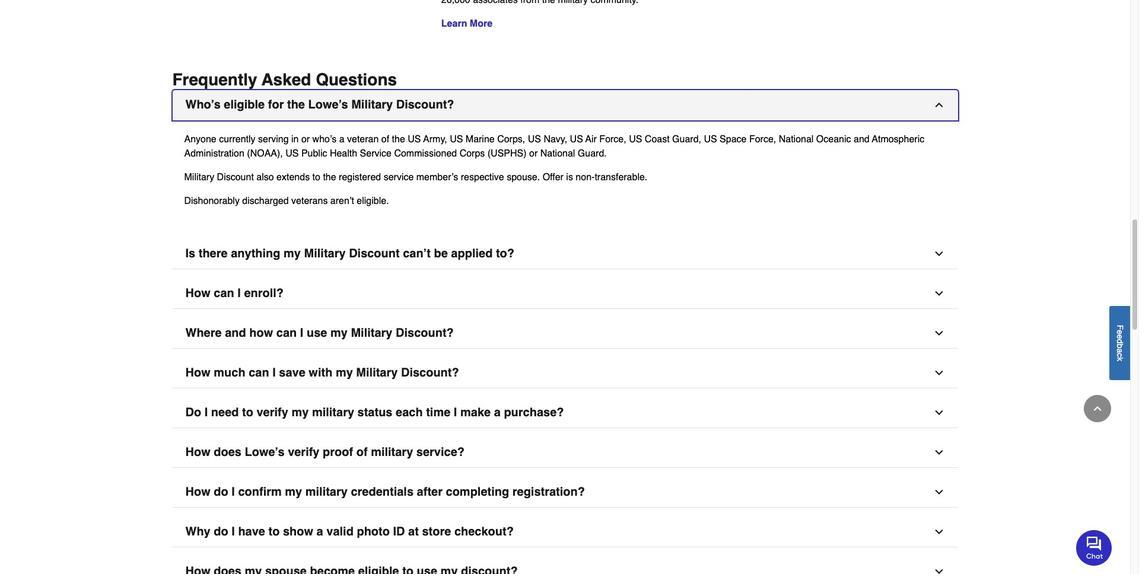 Task type: describe. For each thing, give the bounding box(es) containing it.
us left air
[[570, 134, 583, 145]]

1 e from the top
[[1116, 330, 1126, 335]]

dishonorably
[[184, 196, 240, 207]]

a inside why do i have to show a valid photo id at store checkout? button
[[317, 525, 323, 539]]

with
[[309, 366, 333, 380]]

how do i confirm my military credentials after completing registration?
[[186, 486, 585, 499]]

learn
[[442, 18, 467, 29]]

5 chevron down image from the top
[[934, 566, 945, 575]]

how can i enroll? button
[[172, 279, 959, 309]]

navy,
[[544, 134, 568, 145]]

transferable.
[[595, 172, 648, 183]]

learn more link
[[442, 18, 493, 29]]

service?
[[417, 446, 465, 459]]

checkout?
[[455, 525, 514, 539]]

save
[[279, 366, 306, 380]]

b
[[1116, 344, 1126, 349]]

there
[[199, 247, 228, 261]]

registered
[[339, 172, 381, 183]]

how for how do i confirm my military credentials after completing registration?
[[186, 486, 211, 499]]

military for of
[[371, 446, 413, 459]]

my inside "how do i confirm my military credentials after completing registration?" button
[[285, 486, 302, 499]]

eligible
[[224, 98, 265, 112]]

do i need to verify my military status each time i make a purchase? button
[[172, 398, 959, 429]]

f e e d b a c k
[[1116, 325, 1126, 361]]

anything
[[231, 247, 281, 261]]

military inside button
[[352, 98, 393, 112]]

discount? for how much can i save with my military discount?
[[401, 366, 459, 380]]

0 vertical spatial national
[[779, 134, 814, 145]]

lowe's inside button
[[308, 98, 348, 112]]

chevron down image for how does lowe's verify proof of military service?
[[934, 447, 945, 459]]

is there anything my military discount can't be applied to?
[[186, 247, 515, 261]]

discount inside button
[[349, 247, 400, 261]]

asked
[[262, 70, 311, 89]]

each
[[396, 406, 423, 420]]

after
[[417, 486, 443, 499]]

commissioned
[[394, 148, 457, 159]]

confirm
[[238, 486, 282, 499]]

to?
[[496, 247, 515, 261]]

oceanic
[[817, 134, 852, 145]]

atmospheric
[[873, 134, 925, 145]]

is
[[567, 172, 573, 183]]

us down in
[[286, 148, 299, 159]]

to for have
[[269, 525, 280, 539]]

k
[[1116, 357, 1126, 361]]

extends
[[277, 172, 310, 183]]

who's eligible for the lowe's military discount? button
[[172, 90, 959, 120]]

2 e from the top
[[1116, 335, 1126, 339]]

have
[[238, 525, 265, 539]]

photo
[[357, 525, 390, 539]]

do
[[186, 406, 201, 420]]

do i need to verify my military status each time i make a purchase?
[[186, 406, 564, 420]]

how do i confirm my military credentials after completing registration? button
[[172, 478, 959, 508]]

much
[[214, 366, 246, 380]]

coast
[[645, 134, 670, 145]]

chat invite button image
[[1077, 530, 1113, 566]]

offer
[[543, 172, 564, 183]]

can inside button
[[214, 287, 234, 300]]

i inside how can i enroll? button
[[238, 287, 241, 300]]

how much can i save with my military discount? button
[[172, 359, 959, 389]]

i inside "how do i confirm my military credentials after completing registration?" button
[[232, 486, 235, 499]]

discount? for where and how can i use my military discount?
[[396, 326, 454, 340]]

veterans
[[292, 196, 328, 207]]

where and how can i use my military discount? button
[[172, 319, 959, 349]]

military inside button
[[304, 247, 346, 261]]

how much can i save with my military discount?
[[186, 366, 459, 380]]

of inside anyone currently serving in or who's a veteran of the us army, us marine corps, us navy, us air force, us coast guard, us space force, national oceanic and atmospheric administration (noaa), us public health service commissioned corps (usphs) or national guard.
[[382, 134, 390, 145]]

why do i have to show a valid photo id at store checkout? button
[[172, 518, 959, 548]]

store
[[422, 525, 451, 539]]

service
[[360, 148, 392, 159]]

member's
[[417, 172, 459, 183]]

serving
[[258, 134, 289, 145]]

chevron up image
[[934, 99, 945, 111]]

0 vertical spatial verify
[[257, 406, 288, 420]]

military discount also extends to the registered service member's respective spouse. offer is non-transferable.
[[184, 172, 648, 183]]

i right the time
[[454, 406, 457, 420]]

i inside how much can i save with my military discount? button
[[273, 366, 276, 380]]

1 horizontal spatial the
[[323, 172, 336, 183]]

(usphs)
[[488, 148, 527, 159]]

how for how can i enroll?
[[186, 287, 211, 300]]

does
[[214, 446, 242, 459]]

at
[[408, 525, 419, 539]]

my inside the do i need to verify my military status each time i make a purchase? button
[[292, 406, 309, 420]]

how
[[250, 326, 273, 340]]

anyone currently serving in or who's a veteran of the us army, us marine corps, us navy, us air force, us coast guard, us space force, national oceanic and atmospheric administration (noaa), us public health service commissioned corps (usphs) or national guard.
[[184, 134, 925, 159]]

military up dishonorably
[[184, 172, 214, 183]]

frequently asked questions
[[172, 70, 397, 89]]

my inside how much can i save with my military discount? button
[[336, 366, 353, 380]]

id
[[393, 525, 405, 539]]

do for why
[[214, 525, 228, 539]]

and inside anyone currently serving in or who's a veteran of the us army, us marine corps, us navy, us air force, us coast guard, us space force, national oceanic and atmospheric administration (noaa), us public health service commissioned corps (usphs) or national guard.
[[854, 134, 870, 145]]

space
[[720, 134, 747, 145]]

questions
[[316, 70, 397, 89]]

status
[[358, 406, 393, 420]]

discharged
[[242, 196, 289, 207]]

chevron down image inside how can i enroll? button
[[934, 288, 945, 300]]

how does lowe's verify proof of military service?
[[186, 446, 465, 459]]

do for how
[[214, 486, 228, 499]]

who's eligible for the lowe's military discount?
[[186, 98, 454, 112]]

dishonorably discharged veterans aren't eligible.
[[184, 196, 389, 207]]



Task type: locate. For each thing, give the bounding box(es) containing it.
to inside why do i have to show a valid photo id at store checkout? button
[[269, 525, 280, 539]]

1 horizontal spatial discount
[[349, 247, 400, 261]]

public
[[302, 148, 327, 159]]

purchase?
[[504, 406, 564, 420]]

military up status
[[356, 366, 398, 380]]

how can i enroll?
[[186, 287, 284, 300]]

the up aren't
[[323, 172, 336, 183]]

service
[[384, 172, 414, 183]]

a right make
[[494, 406, 501, 420]]

and left how
[[225, 326, 246, 340]]

do left confirm
[[214, 486, 228, 499]]

discount? inside where and how can i use my military discount? "button"
[[396, 326, 454, 340]]

and right the oceanic
[[854, 134, 870, 145]]

2 vertical spatial military
[[306, 486, 348, 499]]

0 vertical spatial military
[[312, 406, 354, 420]]

1 vertical spatial verify
[[288, 446, 320, 459]]

0 horizontal spatial or
[[302, 134, 310, 145]]

is
[[186, 247, 195, 261]]

to right have
[[269, 525, 280, 539]]

chevron down image
[[934, 248, 945, 260], [934, 328, 945, 340], [934, 367, 945, 379], [934, 447, 945, 459]]

chevron down image for how much can i save with my military discount?
[[934, 367, 945, 379]]

0 horizontal spatial discount
[[217, 172, 254, 183]]

1 horizontal spatial and
[[854, 134, 870, 145]]

military
[[312, 406, 354, 420], [371, 446, 413, 459], [306, 486, 348, 499]]

eligible.
[[357, 196, 389, 207]]

scroll to top element
[[1085, 395, 1112, 423]]

1 vertical spatial to
[[242, 406, 253, 420]]

chevron down image inside why do i have to show a valid photo id at store checkout? button
[[934, 527, 945, 538]]

who's
[[313, 134, 337, 145]]

a inside anyone currently serving in or who's a veteran of the us army, us marine corps, us navy, us air force, us coast guard, us space force, national oceanic and atmospheric administration (noaa), us public health service commissioned corps (usphs) or national guard.
[[339, 134, 345, 145]]

e up the d
[[1116, 330, 1126, 335]]

4 how from the top
[[186, 486, 211, 499]]

my right with
[[336, 366, 353, 380]]

how left does
[[186, 446, 211, 459]]

need
[[211, 406, 239, 420]]

my right confirm
[[285, 486, 302, 499]]

for
[[268, 98, 284, 112]]

1 chevron down image from the top
[[934, 248, 945, 260]]

marine
[[466, 134, 495, 145]]

chevron down image inside how much can i save with my military discount? button
[[934, 367, 945, 379]]

1 vertical spatial do
[[214, 525, 228, 539]]

military down how does lowe's verify proof of military service?
[[306, 486, 348, 499]]

anyone
[[184, 134, 217, 145]]

proof
[[323, 446, 353, 459]]

to right the need
[[242, 406, 253, 420]]

1 vertical spatial and
[[225, 326, 246, 340]]

1 vertical spatial can
[[277, 326, 297, 340]]

my inside is there anything my military discount can't be applied to? button
[[284, 247, 301, 261]]

us
[[408, 134, 421, 145], [450, 134, 463, 145], [528, 134, 541, 145], [570, 134, 583, 145], [629, 134, 643, 145], [704, 134, 718, 145], [286, 148, 299, 159]]

0 horizontal spatial force,
[[600, 134, 627, 145]]

military down questions
[[352, 98, 393, 112]]

guard.
[[578, 148, 607, 159]]

do right why
[[214, 525, 228, 539]]

0 vertical spatial can
[[214, 287, 234, 300]]

1 vertical spatial the
[[392, 134, 405, 145]]

veteran
[[347, 134, 379, 145]]

i left use
[[300, 326, 304, 340]]

show
[[283, 525, 314, 539]]

military inside button
[[356, 366, 398, 380]]

a up 'k'
[[1116, 349, 1126, 353]]

the inside button
[[287, 98, 305, 112]]

1 do from the top
[[214, 486, 228, 499]]

0 vertical spatial and
[[854, 134, 870, 145]]

how for how much can i save with my military discount?
[[186, 366, 211, 380]]

3 how from the top
[[186, 446, 211, 459]]

lowe's inside button
[[245, 446, 285, 459]]

i left save
[[273, 366, 276, 380]]

military right use
[[351, 326, 393, 340]]

us right army,
[[450, 134, 463, 145]]

0 vertical spatial to
[[313, 172, 321, 183]]

0 vertical spatial do
[[214, 486, 228, 499]]

a up health
[[339, 134, 345, 145]]

how left much
[[186, 366, 211, 380]]

chevron down image inside is there anything my military discount can't be applied to? button
[[934, 248, 945, 260]]

4 chevron down image from the top
[[934, 527, 945, 538]]

2 chevron down image from the top
[[934, 328, 945, 340]]

us left coast
[[629, 134, 643, 145]]

0 horizontal spatial national
[[541, 148, 576, 159]]

completing
[[446, 486, 510, 499]]

my
[[284, 247, 301, 261], [331, 326, 348, 340], [336, 366, 353, 380], [292, 406, 309, 420], [285, 486, 302, 499]]

of right proof
[[357, 446, 368, 459]]

why
[[186, 525, 211, 539]]

discount? inside how much can i save with my military discount? button
[[401, 366, 459, 380]]

0 vertical spatial the
[[287, 98, 305, 112]]

applied
[[451, 247, 493, 261]]

chevron up image
[[1092, 403, 1104, 415]]

verify left proof
[[288, 446, 320, 459]]

i left confirm
[[232, 486, 235, 499]]

3 chevron down image from the top
[[934, 367, 945, 379]]

chevron down image inside the do i need to verify my military status each time i make a purchase? button
[[934, 407, 945, 419]]

chevron down image for time
[[934, 407, 945, 419]]

chevron down image for id
[[934, 527, 945, 538]]

1 horizontal spatial or
[[530, 148, 538, 159]]

1 force, from the left
[[600, 134, 627, 145]]

of up service
[[382, 134, 390, 145]]

can inside button
[[249, 366, 269, 380]]

2 vertical spatial the
[[323, 172, 336, 183]]

or right in
[[302, 134, 310, 145]]

national left the oceanic
[[779, 134, 814, 145]]

registration?
[[513, 486, 585, 499]]

lowe's right does
[[245, 446, 285, 459]]

discount? inside who's eligible for the lowe's military discount? button
[[396, 98, 454, 112]]

2 horizontal spatial can
[[277, 326, 297, 340]]

e
[[1116, 330, 1126, 335], [1116, 335, 1126, 339]]

1 horizontal spatial force,
[[750, 134, 777, 145]]

f e e d b a c k button
[[1110, 306, 1131, 380]]

air
[[586, 134, 597, 145]]

how for how does lowe's verify proof of military service?
[[186, 446, 211, 459]]

spouse.
[[507, 172, 540, 183]]

0 horizontal spatial can
[[214, 287, 234, 300]]

i inside where and how can i use my military discount? "button"
[[300, 326, 304, 340]]

2 horizontal spatial the
[[392, 134, 405, 145]]

national down navy,
[[541, 148, 576, 159]]

(noaa),
[[247, 148, 283, 159]]

d
[[1116, 339, 1126, 344]]

to
[[313, 172, 321, 183], [242, 406, 253, 420], [269, 525, 280, 539]]

1 vertical spatial of
[[357, 446, 368, 459]]

1 vertical spatial military
[[371, 446, 413, 459]]

0 vertical spatial of
[[382, 134, 390, 145]]

2 vertical spatial can
[[249, 366, 269, 380]]

how up why
[[186, 486, 211, 499]]

chevron down image inside where and how can i use my military discount? "button"
[[934, 328, 945, 340]]

be
[[434, 247, 448, 261]]

aren't
[[331, 196, 354, 207]]

2 vertical spatial to
[[269, 525, 280, 539]]

0 vertical spatial lowe's
[[308, 98, 348, 112]]

a inside the do i need to verify my military status each time i make a purchase? button
[[494, 406, 501, 420]]

who's
[[186, 98, 221, 112]]

corps
[[460, 148, 485, 159]]

2 force, from the left
[[750, 134, 777, 145]]

learn more
[[442, 18, 493, 29]]

0 horizontal spatial and
[[225, 326, 246, 340]]

my right anything
[[284, 247, 301, 261]]

guard,
[[673, 134, 702, 145]]

is there anything my military discount can't be applied to? button
[[172, 239, 959, 269]]

the up commissioned
[[392, 134, 405, 145]]

can't
[[403, 247, 431, 261]]

in
[[292, 134, 299, 145]]

army,
[[424, 134, 447, 145]]

us left navy,
[[528, 134, 541, 145]]

force, right air
[[600, 134, 627, 145]]

1 vertical spatial or
[[530, 148, 538, 159]]

can
[[214, 287, 234, 300], [277, 326, 297, 340], [249, 366, 269, 380]]

military up proof
[[312, 406, 354, 420]]

time
[[426, 406, 451, 420]]

chevron down image
[[934, 288, 945, 300], [934, 407, 945, 419], [934, 487, 945, 499], [934, 527, 945, 538], [934, 566, 945, 575]]

1 vertical spatial discount
[[349, 247, 400, 261]]

i
[[238, 287, 241, 300], [300, 326, 304, 340], [273, 366, 276, 380], [205, 406, 208, 420], [454, 406, 457, 420], [232, 486, 235, 499], [232, 525, 235, 539]]

of inside button
[[357, 446, 368, 459]]

more
[[470, 18, 493, 29]]

how up where
[[186, 287, 211, 300]]

0 horizontal spatial the
[[287, 98, 305, 112]]

valid
[[327, 525, 354, 539]]

to for extends
[[313, 172, 321, 183]]

force, right space
[[750, 134, 777, 145]]

military
[[352, 98, 393, 112], [184, 172, 214, 183], [304, 247, 346, 261], [351, 326, 393, 340], [356, 366, 398, 380]]

chevron down image inside the how does lowe's verify proof of military service? button
[[934, 447, 945, 459]]

discount left can't
[[349, 247, 400, 261]]

military for my
[[312, 406, 354, 420]]

1 horizontal spatial to
[[269, 525, 280, 539]]

chevron down image inside "how do i confirm my military credentials after completing registration?" button
[[934, 487, 945, 499]]

0 vertical spatial discount
[[217, 172, 254, 183]]

can inside "button"
[[277, 326, 297, 340]]

military inside "button"
[[351, 326, 393, 340]]

f
[[1116, 325, 1126, 330]]

0 vertical spatial discount?
[[396, 98, 454, 112]]

currently
[[219, 134, 256, 145]]

lowe's up the who's
[[308, 98, 348, 112]]

military down the veterans
[[304, 247, 346, 261]]

where
[[186, 326, 222, 340]]

us left space
[[704, 134, 718, 145]]

how does lowe's verify proof of military service? button
[[172, 438, 959, 468]]

my inside where and how can i use my military discount? "button"
[[331, 326, 348, 340]]

1 horizontal spatial of
[[382, 134, 390, 145]]

1 chevron down image from the top
[[934, 288, 945, 300]]

2 vertical spatial discount?
[[401, 366, 459, 380]]

chevron down image for registration?
[[934, 487, 945, 499]]

to inside the do i need to verify my military status each time i make a purchase? button
[[242, 406, 253, 420]]

non-
[[576, 172, 595, 183]]

to right extends
[[313, 172, 321, 183]]

i right do
[[205, 406, 208, 420]]

2 chevron down image from the top
[[934, 407, 945, 419]]

discount
[[217, 172, 254, 183], [349, 247, 400, 261]]

chevron down image for is there anything my military discount can't be applied to?
[[934, 248, 945, 260]]

2 how from the top
[[186, 366, 211, 380]]

enroll?
[[244, 287, 284, 300]]

the
[[287, 98, 305, 112], [392, 134, 405, 145], [323, 172, 336, 183]]

0 horizontal spatial of
[[357, 446, 368, 459]]

the inside anyone currently serving in or who's a veteran of the us army, us marine corps, us navy, us air force, us coast guard, us space force, national oceanic and atmospheric administration (noaa), us public health service commissioned corps (usphs) or national guard.
[[392, 134, 405, 145]]

us up commissioned
[[408, 134, 421, 145]]

verify down save
[[257, 406, 288, 420]]

administration
[[184, 148, 245, 159]]

2 horizontal spatial to
[[313, 172, 321, 183]]

and inside where and how can i use my military discount? "button"
[[225, 326, 246, 340]]

verify
[[257, 406, 288, 420], [288, 446, 320, 459]]

4 chevron down image from the top
[[934, 447, 945, 459]]

force,
[[600, 134, 627, 145], [750, 134, 777, 145]]

1 horizontal spatial national
[[779, 134, 814, 145]]

1 horizontal spatial lowe's
[[308, 98, 348, 112]]

3 chevron down image from the top
[[934, 487, 945, 499]]

can right how
[[277, 326, 297, 340]]

1 vertical spatial lowe's
[[245, 446, 285, 459]]

corps,
[[498, 134, 526, 145]]

how inside button
[[186, 366, 211, 380]]

0 vertical spatial or
[[302, 134, 310, 145]]

can right much
[[249, 366, 269, 380]]

i left have
[[232, 525, 235, 539]]

discount left also
[[217, 172, 254, 183]]

1 how from the top
[[186, 287, 211, 300]]

of
[[382, 134, 390, 145], [357, 446, 368, 459]]

e up b
[[1116, 335, 1126, 339]]

0 horizontal spatial to
[[242, 406, 253, 420]]

military up how do i confirm my military credentials after completing registration?
[[371, 446, 413, 459]]

2 do from the top
[[214, 525, 228, 539]]

the right for
[[287, 98, 305, 112]]

my down save
[[292, 406, 309, 420]]

a inside f e e d b a c k button
[[1116, 349, 1126, 353]]

frequently
[[172, 70, 257, 89]]

i inside why do i have to show a valid photo id at store checkout? button
[[232, 525, 235, 539]]

respective
[[461, 172, 504, 183]]

chevron down image for where and how can i use my military discount?
[[934, 328, 945, 340]]

1 horizontal spatial can
[[249, 366, 269, 380]]

0 horizontal spatial lowe's
[[245, 446, 285, 459]]

or up spouse.
[[530, 148, 538, 159]]

1 vertical spatial national
[[541, 148, 576, 159]]

my right use
[[331, 326, 348, 340]]

1 vertical spatial discount?
[[396, 326, 454, 340]]

can left the enroll?
[[214, 287, 234, 300]]

also
[[257, 172, 274, 183]]

why do i have to show a valid photo id at store checkout?
[[186, 525, 514, 539]]

i left the enroll?
[[238, 287, 241, 300]]

where and how can i use my military discount?
[[186, 326, 454, 340]]

a left the valid
[[317, 525, 323, 539]]

c
[[1116, 353, 1126, 357]]



Task type: vqa. For each thing, say whether or not it's contained in the screenshot.
Room. at the bottom
no



